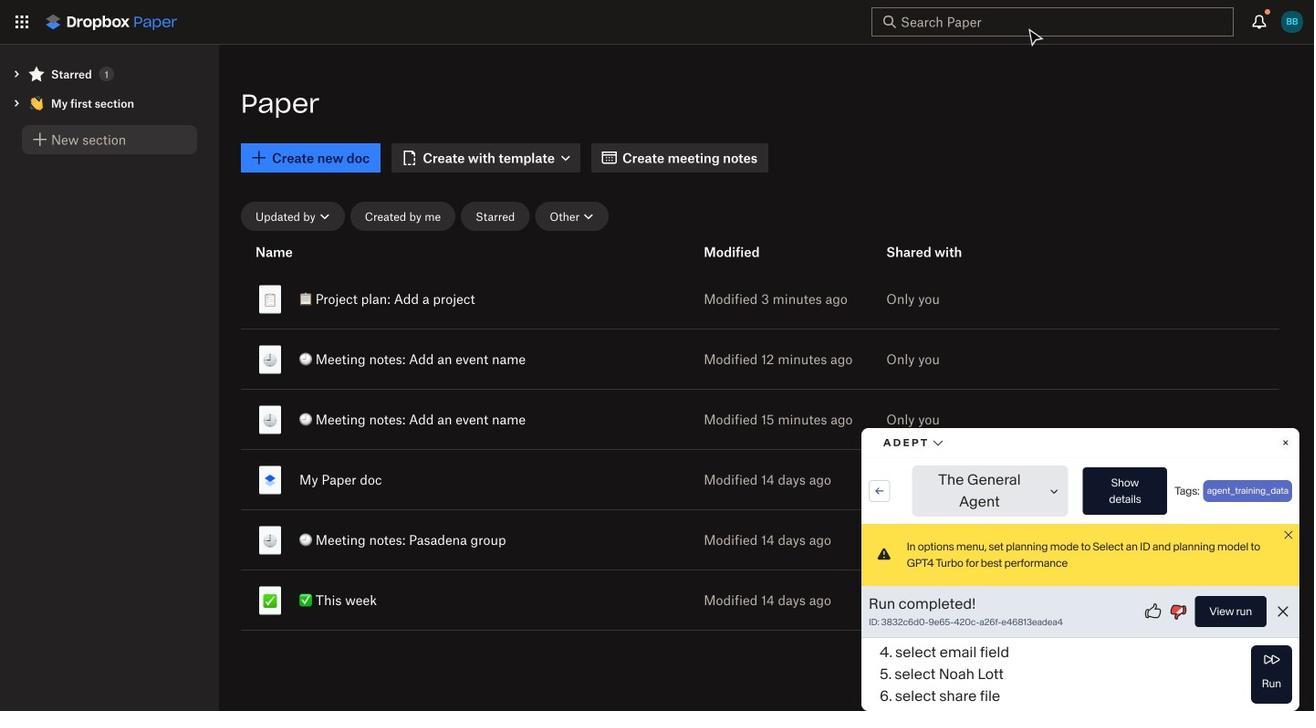 Task type: vqa. For each thing, say whether or not it's contained in the screenshot.
left Deadline
no



Task type: locate. For each thing, give the bounding box(es) containing it.
0 vertical spatial nine o'clock image
[[263, 353, 278, 367]]

Search Paper text field
[[901, 12, 1201, 32]]

row group
[[241, 235, 1262, 269], [241, 266, 1280, 634]]

nine o'clock image
[[263, 353, 278, 367], [263, 413, 278, 428]]

2 nine o'clock image from the top
[[263, 413, 278, 428]]

1 row group from the top
[[241, 235, 1262, 269]]

row
[[241, 266, 1280, 332], [241, 326, 1280, 393], [241, 386, 1280, 453], [241, 446, 1280, 513], [241, 507, 1280, 573], [241, 567, 1280, 634]]

table
[[241, 235, 1293, 689]]

4 row from the top
[[241, 446, 1280, 513]]

1 nine o'clock image from the top
[[263, 353, 278, 367]]

New section text field
[[51, 130, 186, 150]]

3 row from the top
[[241, 386, 1280, 453]]

cell
[[241, 269, 598, 329], [241, 330, 598, 389], [1055, 330, 1262, 389], [241, 390, 598, 449], [241, 450, 598, 509], [241, 510, 598, 570], [241, 571, 598, 630]]

2 row from the top
[[241, 326, 1280, 393]]

clipboard image
[[263, 293, 278, 307]]

1 vertical spatial nine o'clock image
[[263, 413, 278, 428]]



Task type: describe. For each thing, give the bounding box(es) containing it.
nine o'clock image for fifth row from the bottom of the 1st row group from the bottom
[[263, 353, 278, 367]]

5 row from the top
[[241, 507, 1280, 573]]

2 row group from the top
[[241, 266, 1280, 634]]

6 row from the top
[[241, 567, 1280, 634]]

1 row from the top
[[241, 266, 1280, 332]]

nine o'clock image for 3rd row from the top
[[263, 413, 278, 428]]

waving hand image
[[29, 96, 44, 110]]

nine o'clock image
[[263, 534, 278, 548]]

check mark button image
[[263, 594, 278, 609]]



